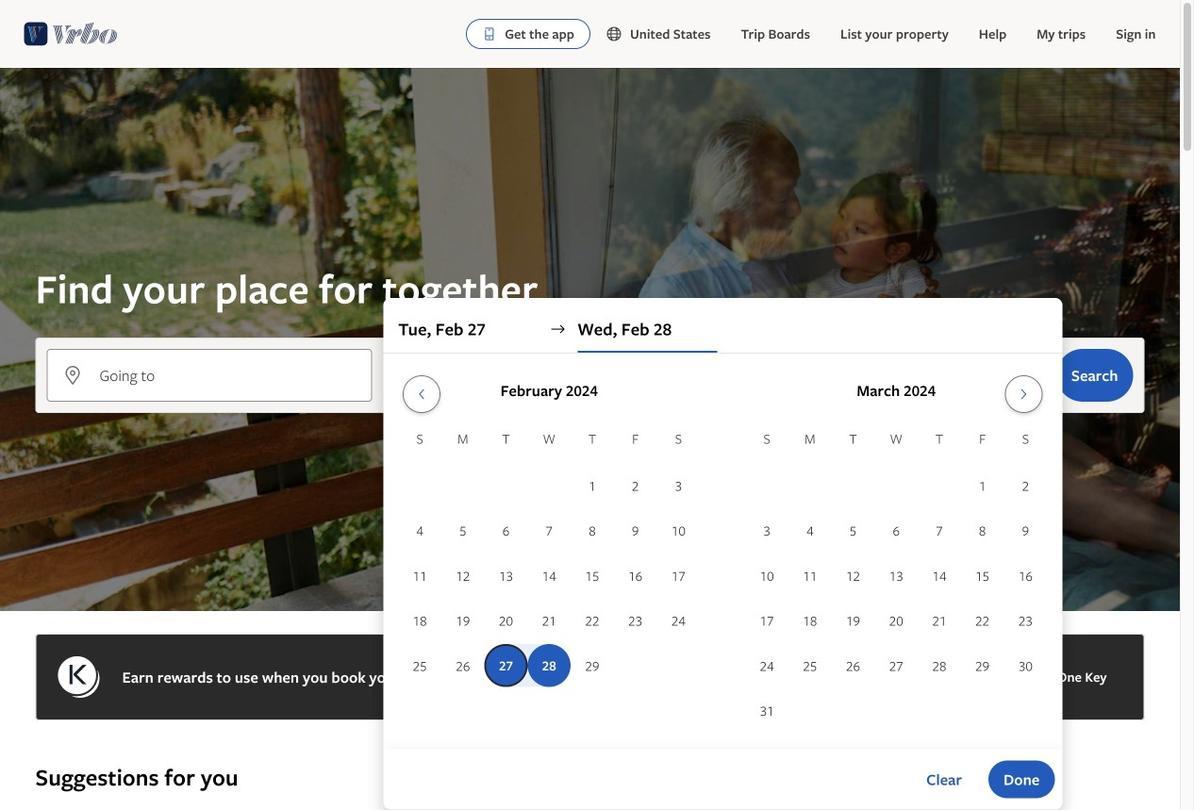 Task type: vqa. For each thing, say whether or not it's contained in the screenshot.
'Recently viewed' "Region"
yes



Task type: locate. For each thing, give the bounding box(es) containing it.
small image
[[606, 25, 630, 42]]

next month image
[[1013, 387, 1036, 402]]

main content
[[0, 68, 1181, 811]]

application
[[399, 368, 1048, 735]]

recently viewed region
[[24, 732, 1157, 763]]

application inside wizard region
[[399, 368, 1048, 735]]

march 2024 element
[[746, 428, 1048, 735]]

wizard region
[[0, 68, 1181, 810]]



Task type: describe. For each thing, give the bounding box(es) containing it.
download the app button image
[[482, 26, 498, 42]]

vrbo logo image
[[24, 19, 118, 49]]

february 2024 element
[[399, 428, 701, 690]]

directional image
[[550, 321, 567, 338]]

previous month image
[[410, 387, 433, 402]]



